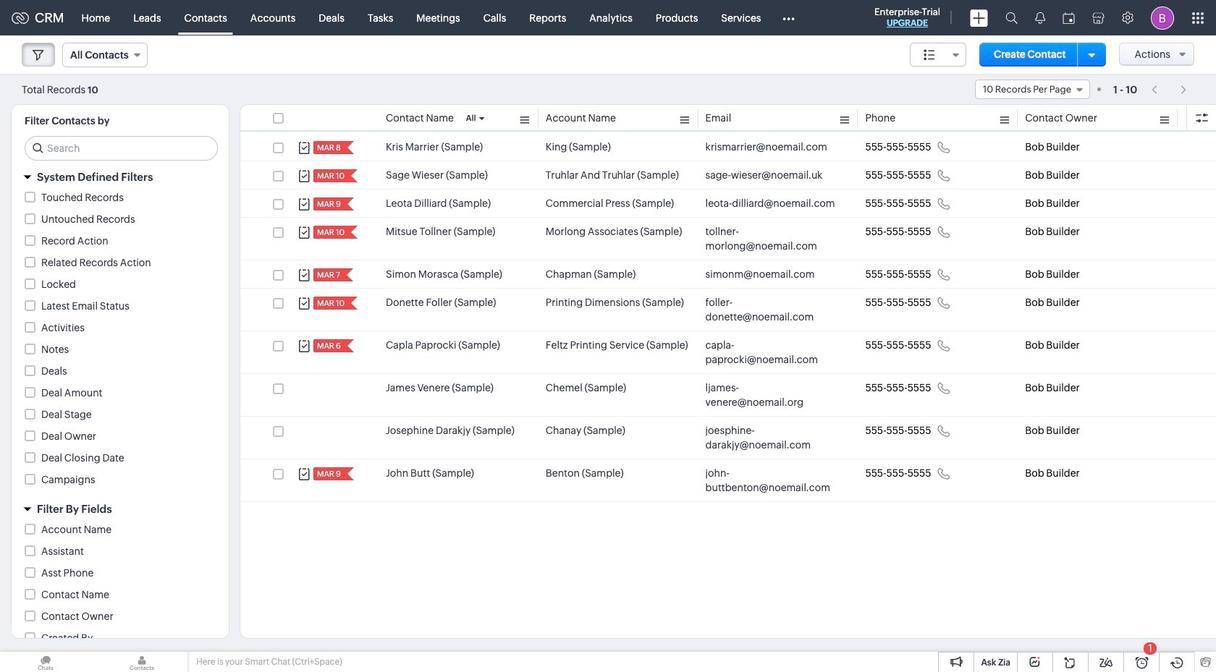 Task type: locate. For each thing, give the bounding box(es) containing it.
chats image
[[0, 653, 91, 673]]

create menu element
[[962, 0, 997, 35]]

Search text field
[[25, 137, 217, 160]]

signals element
[[1027, 0, 1055, 35]]

None field
[[62, 43, 148, 67], [911, 43, 967, 67], [976, 80, 1091, 99], [62, 43, 148, 67], [976, 80, 1091, 99]]

profile element
[[1143, 0, 1184, 35]]

none field size
[[911, 43, 967, 67]]

navigation
[[1145, 79, 1195, 100]]

contacts image
[[96, 653, 188, 673]]

search image
[[1006, 12, 1018, 24]]

row group
[[240, 133, 1217, 503]]



Task type: describe. For each thing, give the bounding box(es) containing it.
signals image
[[1036, 12, 1046, 24]]

create menu image
[[971, 9, 989, 26]]

logo image
[[12, 12, 29, 24]]

profile image
[[1152, 6, 1175, 29]]

calendar image
[[1063, 12, 1076, 24]]

size image
[[924, 49, 936, 62]]

search element
[[997, 0, 1027, 35]]

Other Modules field
[[773, 6, 804, 29]]



Task type: vqa. For each thing, say whether or not it's contained in the screenshot.
Create Menu element
yes



